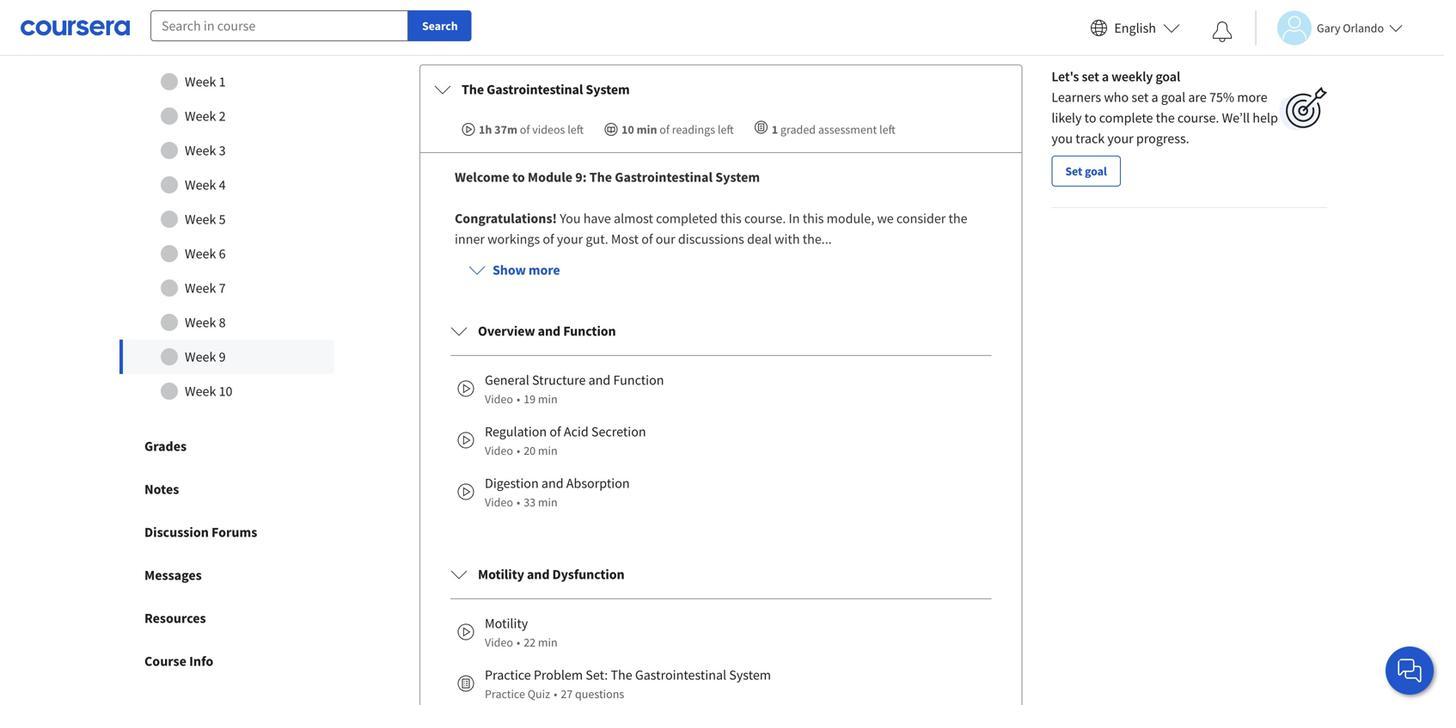Task type: describe. For each thing, give the bounding box(es) containing it.
we
[[877, 210, 894, 227]]

week 6 link
[[120, 237, 334, 271]]

0 horizontal spatial to
[[512, 169, 525, 186]]

gary
[[1317, 20, 1341, 36]]

the gastrointestinal system
[[462, 81, 630, 98]]

motility for video
[[485, 615, 528, 632]]

1 graded assessment left
[[772, 122, 896, 137]]

goal for weekly
[[1156, 68, 1181, 85]]

system inside practice problem set: the gastrointestinal  system practice quiz • 27 questions
[[729, 666, 771, 684]]

show
[[493, 261, 526, 279]]

week for week 1
[[185, 73, 216, 90]]

min inside regulation of acid secretion video • 20 min
[[538, 443, 558, 458]]

let's set a weekly goal
[[1052, 68, 1181, 85]]

set inside learners who set a goal are 75% more likely to complete the course. we'll help you track your progress.
[[1132, 89, 1149, 106]]

learners who set a goal are 75% more likely to complete the course. we'll help you track your progress.
[[1052, 89, 1279, 147]]

set
[[1066, 163, 1083, 179]]

3
[[219, 142, 226, 159]]

19
[[524, 391, 536, 407]]

week for week 4
[[185, 176, 216, 194]]

likely
[[1052, 109, 1082, 126]]

welcome
[[455, 169, 510, 186]]

min left the readings
[[637, 122, 657, 137]]

• inside digestion and absorption video • 33 min
[[517, 494, 520, 510]]

• inside practice problem set: the gastrointestinal  system practice quiz • 27 questions
[[554, 686, 557, 702]]

week 6
[[185, 245, 226, 262]]

left for 10 min of readings left
[[718, 122, 734, 137]]

weekly
[[1112, 68, 1153, 85]]

overview
[[478, 323, 535, 340]]

week 4 link
[[120, 168, 334, 202]]

week 3 link
[[120, 133, 334, 168]]

min inside motility video • 22 min
[[538, 635, 558, 650]]

week 2
[[185, 108, 226, 125]]

module,
[[827, 210, 875, 227]]

welcome to module 9: the gastrointestinal system
[[455, 169, 760, 186]]

motility for and
[[478, 566, 524, 583]]

9:
[[575, 169, 587, 186]]

course. inside learners who set a goal are 75% more likely to complete the course. we'll help you track your progress.
[[1178, 109, 1220, 126]]

set:
[[586, 666, 608, 684]]

week 4
[[185, 176, 226, 194]]

1 vertical spatial the
[[590, 169, 612, 186]]

function inside dropdown button
[[563, 323, 616, 340]]

1 vertical spatial gastrointestinal
[[615, 169, 713, 186]]

dysfunction
[[552, 566, 625, 583]]

let's
[[1052, 68, 1079, 85]]

consider
[[897, 210, 946, 227]]

workings
[[488, 231, 540, 248]]

orlando
[[1343, 20, 1384, 36]]

video inside regulation of acid secretion video • 20 min
[[485, 443, 513, 458]]

you have almost completed this course. in this module, we consider the inner workings of your gut. most of our discussions deal with the...
[[455, 210, 968, 248]]

info
[[189, 653, 213, 670]]

quiz
[[528, 686, 550, 702]]

progress.
[[1137, 130, 1190, 147]]

function inside general structure and function video • 19 min
[[614, 372, 664, 389]]

have
[[584, 210, 611, 227]]

33
[[524, 494, 536, 510]]

week 9 link
[[120, 340, 334, 374]]

our
[[656, 231, 676, 248]]

digestion and absorption video • 33 min
[[485, 475, 630, 510]]

min inside digestion and absorption video • 33 min
[[538, 494, 558, 510]]

you
[[560, 210, 581, 227]]

video inside digestion and absorption video • 33 min
[[485, 494, 513, 510]]

7
[[219, 280, 226, 297]]

gastrointestinal inside the gastrointestinal system dropdown button
[[487, 81, 583, 98]]

readings
[[672, 122, 715, 137]]

of left our
[[642, 231, 653, 248]]

to inside learners who set a goal are 75% more likely to complete the course. we'll help you track your progress.
[[1085, 109, 1097, 126]]

• inside motility video • 22 min
[[517, 635, 520, 650]]

chat with us image
[[1396, 657, 1424, 684]]

completed
[[656, 210, 718, 227]]

of inside regulation of acid secretion video • 20 min
[[550, 423, 561, 440]]

10 min of readings left
[[622, 122, 734, 137]]

with
[[775, 231, 800, 248]]

week 10
[[185, 383, 233, 400]]

goal inside 'button'
[[1085, 163, 1107, 179]]

discussion
[[144, 524, 209, 541]]

course
[[144, 653, 187, 670]]

general structure and function video • 19 min
[[485, 372, 664, 407]]

videos
[[532, 122, 565, 137]]

0 horizontal spatial 1
[[219, 73, 226, 90]]

37m
[[495, 122, 518, 137]]

1 horizontal spatial 1
[[772, 122, 778, 137]]

1 vertical spatial system
[[716, 169, 760, 186]]

your inside learners who set a goal are 75% more likely to complete the course. we'll help you track your progress.
[[1108, 130, 1134, 147]]

week 8 link
[[120, 305, 334, 340]]

and for absorption
[[542, 475, 564, 492]]

course. inside you have almost completed this course. in this module, we consider the inner workings of your gut. most of our discussions deal with the...
[[745, 210, 786, 227]]

week for week 7
[[185, 280, 216, 297]]

overview and function
[[478, 323, 616, 340]]

learners
[[1052, 89, 1102, 106]]

help center image
[[1400, 660, 1421, 681]]

motility video • 22 min
[[485, 615, 558, 650]]

in
[[789, 210, 800, 227]]

1h 37m of videos left
[[479, 122, 584, 137]]

0 horizontal spatial a
[[1102, 68, 1109, 85]]

2 practice from the top
[[485, 686, 525, 702]]

week 2 link
[[120, 99, 334, 133]]

messages
[[144, 567, 202, 584]]

search button
[[408, 10, 472, 41]]

help
[[1253, 109, 1279, 126]]

goal for a
[[1161, 89, 1186, 106]]

1 this from the left
[[721, 210, 742, 227]]

week 9
[[185, 348, 226, 366]]

show more button
[[455, 249, 574, 291]]

resources link
[[103, 597, 351, 640]]

week for week 8
[[185, 314, 216, 331]]

inner
[[455, 231, 485, 248]]

discussion forums
[[144, 524, 257, 541]]

more inside button
[[529, 261, 560, 279]]

show more
[[493, 261, 560, 279]]

and for dysfunction
[[527, 566, 550, 583]]

9
[[219, 348, 226, 366]]

almost
[[614, 210, 653, 227]]

overview and function button
[[437, 307, 1005, 355]]

6
[[219, 245, 226, 262]]

a inside learners who set a goal are 75% more likely to complete the course. we'll help you track your progress.
[[1152, 89, 1159, 106]]

practice problem set: the gastrointestinal  system practice quiz • 27 questions
[[485, 666, 771, 702]]

course info
[[144, 653, 213, 670]]

most
[[611, 231, 639, 248]]

module
[[528, 169, 573, 186]]



Task type: vqa. For each thing, say whether or not it's contained in the screenshot.
the Grades
yes



Task type: locate. For each thing, give the bounding box(es) containing it.
week for week 5
[[185, 211, 216, 228]]

4 week from the top
[[185, 176, 216, 194]]

and
[[538, 323, 561, 340], [589, 372, 611, 389], [542, 475, 564, 492], [527, 566, 550, 583]]

the right consider
[[949, 210, 968, 227]]

graded
[[781, 122, 816, 137]]

10
[[622, 122, 634, 137], [219, 383, 233, 400]]

video down digestion
[[485, 494, 513, 510]]

week left 9
[[185, 348, 216, 366]]

8
[[219, 314, 226, 331]]

video inside motility video • 22 min
[[485, 635, 513, 650]]

week 1 link
[[120, 65, 334, 99]]

2 vertical spatial the
[[611, 666, 633, 684]]

and inside general structure and function video • 19 min
[[589, 372, 611, 389]]

more up help
[[1238, 89, 1268, 106]]

1 horizontal spatial left
[[718, 122, 734, 137]]

your
[[1108, 130, 1134, 147], [557, 231, 583, 248]]

0 vertical spatial function
[[563, 323, 616, 340]]

video down general at left
[[485, 391, 513, 407]]

motility inside motility video • 22 min
[[485, 615, 528, 632]]

the inside learners who set a goal are 75% more likely to complete the course. we'll help you track your progress.
[[1156, 109, 1175, 126]]

are
[[1189, 89, 1207, 106]]

0 vertical spatial more
[[1238, 89, 1268, 106]]

10 inside week 10 link
[[219, 383, 233, 400]]

min inside general structure and function video • 19 min
[[538, 391, 558, 407]]

•
[[517, 391, 520, 407], [517, 443, 520, 458], [517, 494, 520, 510], [517, 635, 520, 650], [554, 686, 557, 702]]

0 vertical spatial practice
[[485, 666, 531, 684]]

1
[[219, 73, 226, 90], [772, 122, 778, 137]]

1 video from the top
[[485, 391, 513, 407]]

goal right set
[[1085, 163, 1107, 179]]

regulation
[[485, 423, 547, 440]]

1 vertical spatial function
[[614, 372, 664, 389]]

1 week from the top
[[185, 73, 216, 90]]

coursera image
[[21, 14, 130, 41]]

0 horizontal spatial the
[[949, 210, 968, 227]]

1 left from the left
[[568, 122, 584, 137]]

4
[[219, 176, 226, 194]]

congratulations!
[[455, 210, 557, 227]]

• inside regulation of acid secretion video • 20 min
[[517, 443, 520, 458]]

week
[[185, 73, 216, 90], [185, 108, 216, 125], [185, 142, 216, 159], [185, 176, 216, 194], [185, 211, 216, 228], [185, 245, 216, 262], [185, 280, 216, 297], [185, 314, 216, 331], [185, 348, 216, 366], [185, 383, 216, 400]]

1 vertical spatial your
[[557, 231, 583, 248]]

the for consider
[[949, 210, 968, 227]]

questions
[[575, 686, 624, 702]]

and inside digestion and absorption video • 33 min
[[542, 475, 564, 492]]

1 horizontal spatial this
[[803, 210, 824, 227]]

english button
[[1084, 0, 1187, 56]]

1 vertical spatial motility
[[485, 615, 528, 632]]

1 vertical spatial 10
[[219, 383, 233, 400]]

set goal button
[[1052, 156, 1121, 187]]

more right show
[[529, 261, 560, 279]]

3 week from the top
[[185, 142, 216, 159]]

of
[[520, 122, 530, 137], [660, 122, 670, 137], [543, 231, 554, 248], [642, 231, 653, 248], [550, 423, 561, 440]]

• left 27
[[554, 686, 557, 702]]

motility inside dropdown button
[[478, 566, 524, 583]]

2 vertical spatial gastrointestinal
[[635, 666, 727, 684]]

0 horizontal spatial this
[[721, 210, 742, 227]]

the...
[[803, 231, 832, 248]]

course. up deal
[[745, 210, 786, 227]]

10 down week 9 link
[[219, 383, 233, 400]]

min right "33"
[[538, 494, 558, 510]]

messages link
[[103, 554, 351, 597]]

week left 2
[[185, 108, 216, 125]]

we'll
[[1222, 109, 1250, 126]]

week left 3
[[185, 142, 216, 159]]

1 vertical spatial practice
[[485, 686, 525, 702]]

week left 5
[[185, 211, 216, 228]]

goal inside learners who set a goal are 75% more likely to complete the course. we'll help you track your progress.
[[1161, 89, 1186, 106]]

your down the you
[[557, 231, 583, 248]]

0 vertical spatial the
[[462, 81, 484, 98]]

practice left quiz
[[485, 686, 525, 702]]

motility
[[478, 566, 524, 583], [485, 615, 528, 632]]

of left the readings
[[660, 122, 670, 137]]

gastrointestinal right set:
[[635, 666, 727, 684]]

min right 22 on the bottom
[[538, 635, 558, 650]]

of right workings
[[543, 231, 554, 248]]

to
[[1085, 109, 1097, 126], [512, 169, 525, 186]]

0 vertical spatial your
[[1108, 130, 1134, 147]]

gastrointestinal up the completed
[[615, 169, 713, 186]]

and right structure
[[589, 372, 611, 389]]

1h
[[479, 122, 492, 137]]

0 vertical spatial the
[[1156, 109, 1175, 126]]

0 vertical spatial motility
[[478, 566, 524, 583]]

set up learners
[[1082, 68, 1100, 85]]

1 vertical spatial to
[[512, 169, 525, 186]]

0 vertical spatial course.
[[1178, 109, 1220, 126]]

gary orlando button
[[1255, 11, 1403, 45]]

video down regulation
[[485, 443, 513, 458]]

resources
[[144, 610, 206, 627]]

function
[[563, 323, 616, 340], [614, 372, 664, 389]]

10 week from the top
[[185, 383, 216, 400]]

week for week 9
[[185, 348, 216, 366]]

week up week 2
[[185, 73, 216, 90]]

0 horizontal spatial your
[[557, 231, 583, 248]]

deal
[[747, 231, 772, 248]]

0 horizontal spatial set
[[1082, 68, 1100, 85]]

course. down "are"
[[1178, 109, 1220, 126]]

1 horizontal spatial 10
[[622, 122, 634, 137]]

course info link
[[103, 640, 351, 683]]

0 horizontal spatial 10
[[219, 383, 233, 400]]

week 5
[[185, 211, 226, 228]]

4 video from the top
[[485, 635, 513, 650]]

0 vertical spatial goal
[[1156, 68, 1181, 85]]

practice
[[485, 666, 531, 684], [485, 686, 525, 702]]

0 vertical spatial set
[[1082, 68, 1100, 85]]

1 vertical spatial set
[[1132, 89, 1149, 106]]

track
[[1076, 130, 1105, 147]]

function up secretion
[[614, 372, 664, 389]]

1 vertical spatial course.
[[745, 210, 786, 227]]

1 horizontal spatial set
[[1132, 89, 1149, 106]]

1 horizontal spatial a
[[1152, 89, 1159, 106]]

0 vertical spatial a
[[1102, 68, 1109, 85]]

3 left from the left
[[880, 122, 896, 137]]

goal left "are"
[[1161, 89, 1186, 106]]

secretion
[[592, 423, 646, 440]]

the right set:
[[611, 666, 633, 684]]

• left '20' at left bottom
[[517, 443, 520, 458]]

8 week from the top
[[185, 314, 216, 331]]

9 week from the top
[[185, 348, 216, 366]]

a up who
[[1102, 68, 1109, 85]]

0 vertical spatial system
[[586, 81, 630, 98]]

this
[[721, 210, 742, 227], [803, 210, 824, 227]]

discussions
[[678, 231, 745, 248]]

and right overview
[[538, 323, 561, 340]]

• left "33"
[[517, 494, 520, 510]]

1 vertical spatial a
[[1152, 89, 1159, 106]]

absorption
[[566, 475, 630, 492]]

left right the readings
[[718, 122, 734, 137]]

regulation of acid secretion video • 20 min
[[485, 423, 646, 458]]

1 vertical spatial the
[[949, 210, 968, 227]]

practice up quiz
[[485, 666, 531, 684]]

and for function
[[538, 323, 561, 340]]

• left '19'
[[517, 391, 520, 407]]

gary orlando
[[1317, 20, 1384, 36]]

6 week from the top
[[185, 245, 216, 262]]

week left '6'
[[185, 245, 216, 262]]

the for complete
[[1156, 109, 1175, 126]]

notes link
[[103, 468, 351, 511]]

week left 7
[[185, 280, 216, 297]]

gut.
[[586, 231, 609, 248]]

digestion
[[485, 475, 539, 492]]

0 vertical spatial 1
[[219, 73, 226, 90]]

set down weekly
[[1132, 89, 1149, 106]]

2 vertical spatial goal
[[1085, 163, 1107, 179]]

system
[[586, 81, 630, 98], [716, 169, 760, 186], [729, 666, 771, 684]]

week 5 link
[[120, 202, 334, 237]]

2 left from the left
[[718, 122, 734, 137]]

75%
[[1210, 89, 1235, 106]]

the inside practice problem set: the gastrointestinal  system practice quiz • 27 questions
[[611, 666, 633, 684]]

the
[[1156, 109, 1175, 126], [949, 210, 968, 227]]

• left 22 on the bottom
[[517, 635, 520, 650]]

grades
[[144, 438, 187, 455]]

system inside dropdown button
[[586, 81, 630, 98]]

motility up motility video • 22 min
[[478, 566, 524, 583]]

1 up 2
[[219, 73, 226, 90]]

video left 22 on the bottom
[[485, 635, 513, 650]]

more inside learners who set a goal are 75% more likely to complete the course. we'll help you track your progress.
[[1238, 89, 1268, 106]]

structure
[[532, 372, 586, 389]]

and left dysfunction
[[527, 566, 550, 583]]

week down week 9
[[185, 383, 216, 400]]

3 video from the top
[[485, 494, 513, 510]]

function up structure
[[563, 323, 616, 340]]

acid
[[564, 423, 589, 440]]

to up track
[[1085, 109, 1097, 126]]

motility up 22 on the bottom
[[485, 615, 528, 632]]

2 horizontal spatial left
[[880, 122, 896, 137]]

general
[[485, 372, 530, 389]]

1 practice from the top
[[485, 666, 531, 684]]

Search in course text field
[[150, 10, 408, 41]]

0 horizontal spatial left
[[568, 122, 584, 137]]

the right "9:"
[[590, 169, 612, 186]]

min
[[637, 122, 657, 137], [538, 391, 558, 407], [538, 443, 558, 458], [538, 494, 558, 510], [538, 635, 558, 650]]

2 week from the top
[[185, 108, 216, 125]]

1 vertical spatial 1
[[772, 122, 778, 137]]

this up "discussions"
[[721, 210, 742, 227]]

week 10 link
[[120, 374, 334, 409]]

min right '19'
[[538, 391, 558, 407]]

left for 1h 37m of videos left
[[568, 122, 584, 137]]

complete
[[1100, 109, 1153, 126]]

week 7 link
[[120, 271, 334, 305]]

2
[[219, 108, 226, 125]]

who
[[1104, 89, 1129, 106]]

2 video from the top
[[485, 443, 513, 458]]

left right assessment
[[880, 122, 896, 137]]

week for week 2
[[185, 108, 216, 125]]

gastrointestinal inside practice problem set: the gastrointestinal  system practice quiz • 27 questions
[[635, 666, 727, 684]]

2 vertical spatial system
[[729, 666, 771, 684]]

your inside you have almost completed this course. in this module, we consider the inner workings of your gut. most of our discussions deal with the...
[[557, 231, 583, 248]]

assessment
[[818, 122, 877, 137]]

0 vertical spatial 10
[[622, 122, 634, 137]]

video inside general structure and function video • 19 min
[[485, 391, 513, 407]]

week for week 6
[[185, 245, 216, 262]]

the inside you have almost completed this course. in this module, we consider the inner workings of your gut. most of our discussions deal with the...
[[949, 210, 968, 227]]

this right in
[[803, 210, 824, 227]]

7 week from the top
[[185, 280, 216, 297]]

grades link
[[103, 425, 351, 468]]

0 horizontal spatial course.
[[745, 210, 786, 227]]

gastrointestinal up 1h 37m of videos left
[[487, 81, 583, 98]]

20
[[524, 443, 536, 458]]

left
[[568, 122, 584, 137], [718, 122, 734, 137], [880, 122, 896, 137]]

week for week 10
[[185, 383, 216, 400]]

week for week 3
[[185, 142, 216, 159]]

1 horizontal spatial more
[[1238, 89, 1268, 106]]

27
[[561, 686, 573, 702]]

to left module at the left top of page
[[512, 169, 525, 186]]

notes
[[144, 481, 179, 498]]

set
[[1082, 68, 1100, 85], [1132, 89, 1149, 106]]

0 vertical spatial to
[[1085, 109, 1097, 126]]

• inside general structure and function video • 19 min
[[517, 391, 520, 407]]

a down weekly
[[1152, 89, 1159, 106]]

of left acid
[[550, 423, 561, 440]]

gastrointestinal
[[487, 81, 583, 98], [615, 169, 713, 186], [635, 666, 727, 684]]

the up progress.
[[1156, 109, 1175, 126]]

1 horizontal spatial your
[[1108, 130, 1134, 147]]

the up 1h
[[462, 81, 484, 98]]

show notifications image
[[1212, 21, 1233, 42]]

1 vertical spatial more
[[529, 261, 560, 279]]

10 up welcome to module 9: the gastrointestinal system
[[622, 122, 634, 137]]

and right digestion
[[542, 475, 564, 492]]

1 left graded at the right
[[772, 122, 778, 137]]

min right '20' at left bottom
[[538, 443, 558, 458]]

week 1
[[185, 73, 226, 90]]

left right videos
[[568, 122, 584, 137]]

1 horizontal spatial to
[[1085, 109, 1097, 126]]

1 horizontal spatial course.
[[1178, 109, 1220, 126]]

you
[[1052, 130, 1073, 147]]

5 week from the top
[[185, 211, 216, 228]]

0 vertical spatial gastrointestinal
[[487, 81, 583, 98]]

forums
[[212, 524, 257, 541]]

week left 8
[[185, 314, 216, 331]]

your down complete
[[1108, 130, 1134, 147]]

0 horizontal spatial more
[[529, 261, 560, 279]]

1 vertical spatial goal
[[1161, 89, 1186, 106]]

1 horizontal spatial the
[[1156, 109, 1175, 126]]

the inside dropdown button
[[462, 81, 484, 98]]

week left 4
[[185, 176, 216, 194]]

week 7
[[185, 280, 226, 297]]

motility and dysfunction
[[478, 566, 625, 583]]

2 this from the left
[[803, 210, 824, 227]]

of right 37m
[[520, 122, 530, 137]]

goal right weekly
[[1156, 68, 1181, 85]]



